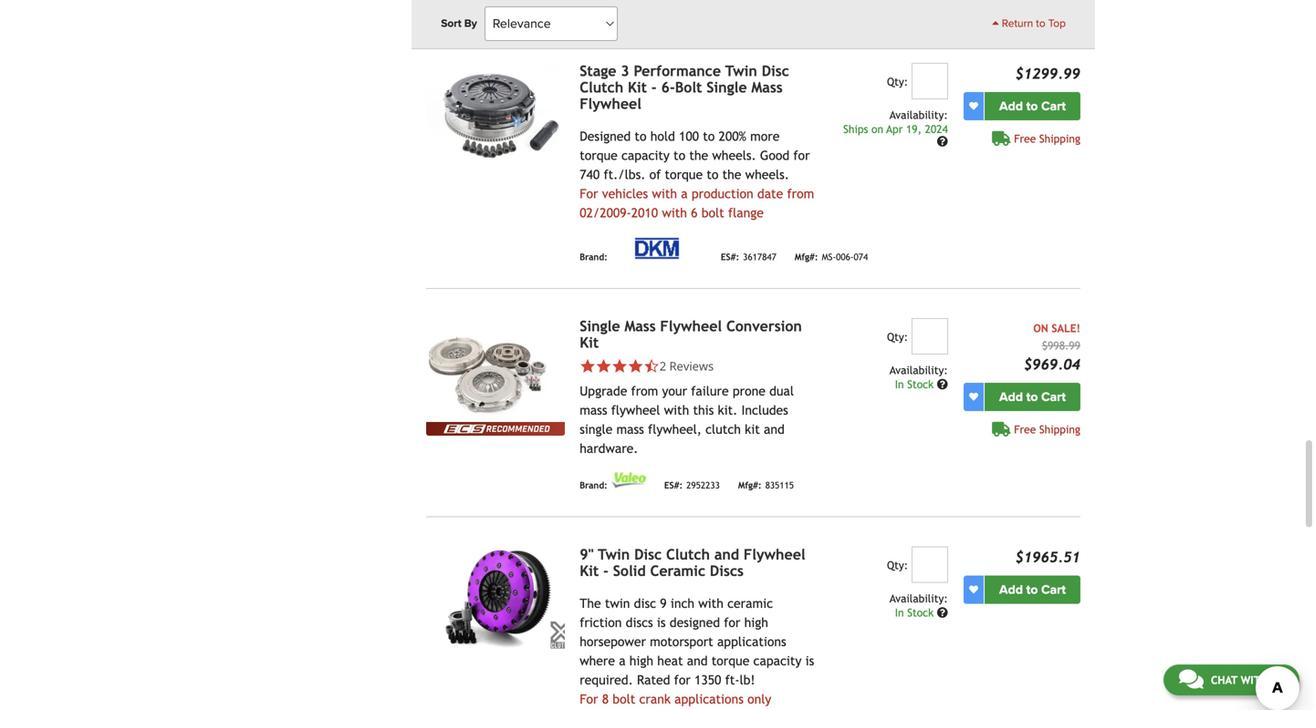 Task type: describe. For each thing, give the bounding box(es) containing it.
twin inside 9" twin disc clutch and flywheel kit - solid ceramic discs
[[598, 547, 630, 564]]

mfg#: ms-006-074
[[795, 252, 868, 262]]

with inside the twin disc 9 inch with ceramic friction discs is designed for high horsepower motorsport applications where a high heat and torque capacity is required. rated for 1350 ft-lb! for 8 bolt crank applications only
[[698, 597, 724, 611]]

single
[[580, 423, 613, 437]]

brand: for stage 3 performance twin disc clutch kit - 6-bolt single mass flywheel
[[580, 252, 608, 262]]

dkm - corporate logo image
[[611, 237, 703, 260]]

3 qty: from the top
[[887, 559, 908, 572]]

bolt for ceramic
[[613, 693, 635, 707]]

a inside the twin disc 9 inch with ceramic friction discs is designed for high horsepower motorsport applications where a high heat and torque capacity is required. rated for 1350 ft-lb! for 8 bolt crank applications only
[[619, 654, 626, 669]]

upgrade from your failure prone dual mass flywheel with this kit. includes single mass flywheel, clutch kit and hardware.
[[580, 384, 794, 456]]

flywheel
[[611, 403, 660, 418]]

capacity inside designed to hold 100 to 200% more torque capacity to the wheels. good for 740 ft./lbs. of torque to the wheels. for vehicles with a production date from 02/2009-2010 with 6 bolt flange
[[622, 148, 670, 163]]

conversion
[[726, 318, 802, 335]]

sort
[[441, 17, 461, 30]]

disc
[[634, 597, 656, 611]]

single inside single mass flywheel conversion kit
[[580, 318, 620, 335]]

lb!
[[740, 674, 755, 688]]

single mass flywheel conversion kit link
[[580, 318, 802, 351]]

2010
[[631, 206, 658, 220]]

2 reviews
[[660, 358, 714, 375]]

half star image
[[644, 359, 660, 375]]

inch
[[671, 597, 695, 611]]

clutch
[[706, 423, 741, 437]]

on sale! $998.99 $969.04
[[1024, 322, 1081, 373]]

add to cart for $1965.51
[[999, 583, 1066, 598]]

es#: for single mass flywheel conversion kit
[[664, 480, 683, 491]]

date
[[757, 187, 783, 201]]

chat with us
[[1211, 674, 1284, 687]]

740
[[580, 167, 600, 182]]

1 free from the top
[[1014, 132, 1036, 145]]

add for $1965.51
[[999, 583, 1023, 598]]

1 vertical spatial is
[[805, 654, 814, 669]]

top
[[1048, 17, 1066, 30]]

chat with us link
[[1164, 665, 1300, 696]]

3 star image from the left
[[628, 359, 644, 375]]

mass inside single mass flywheel conversion kit
[[625, 318, 656, 335]]

mfg#: 835115
[[738, 480, 794, 491]]

2
[[660, 358, 666, 375]]

required.
[[580, 674, 633, 688]]

1 horizontal spatial for
[[724, 616, 740, 631]]

074
[[854, 252, 868, 262]]

of
[[649, 167, 661, 182]]

for inside designed to hold 100 to 200% more torque capacity to the wheels. good for 740 ft./lbs. of torque to the wheels. for vehicles with a production date from 02/2009-2010 with 6 bolt flange
[[793, 148, 810, 163]]

vehicles
[[602, 187, 648, 201]]

friction
[[580, 616, 622, 631]]

es#: 3617847
[[721, 252, 777, 262]]

to left top
[[1036, 17, 1046, 30]]

us
[[1271, 674, 1284, 687]]

2 stock from the top
[[907, 607, 934, 620]]

qty: for single mass flywheel conversion kit
[[887, 331, 908, 344]]

9" twin disc clutch and flywheel kit - solid ceramic discs
[[580, 547, 806, 580]]

return
[[1002, 17, 1033, 30]]

1 vertical spatial wheels.
[[745, 167, 789, 182]]

bolt
[[675, 79, 702, 96]]

rated
[[637, 674, 670, 688]]

add to wish list image for $1299.99
[[969, 102, 978, 111]]

kit inside single mass flywheel conversion kit
[[580, 335, 599, 351]]

sale!
[[1052, 322, 1081, 335]]

2 add from the top
[[999, 390, 1023, 405]]

qty: for stage 3 performance twin disc clutch kit - 6-bolt single mass flywheel
[[887, 75, 908, 88]]

- for solid
[[603, 563, 609, 580]]

2024
[[925, 123, 948, 136]]

ft./lbs.
[[604, 167, 646, 182]]

2 shipping from the top
[[1039, 423, 1081, 436]]

dual
[[769, 384, 794, 399]]

capacity inside the twin disc 9 inch with ceramic friction discs is designed for high horsepower motorsport applications where a high heat and torque capacity is required. rated for 1350 ft-lb! for 8 bolt crank applications only
[[753, 654, 802, 669]]

motorsport
[[650, 635, 713, 650]]

designed
[[580, 129, 631, 144]]

kit for twin
[[580, 563, 599, 580]]

1 free shipping from the top
[[1014, 132, 1081, 145]]

0 vertical spatial high
[[744, 616, 768, 631]]

single mass flywheel conversion kit
[[580, 318, 802, 351]]

valeo - corporate logo image
[[611, 473, 646, 489]]

200%
[[719, 129, 747, 144]]

includes
[[742, 403, 788, 418]]

ships
[[843, 123, 868, 136]]

1 vertical spatial mass
[[616, 423, 644, 437]]

clutch inside 9" twin disc clutch and flywheel kit - solid ceramic discs
[[666, 547, 710, 564]]

sort by
[[441, 17, 477, 30]]

kit
[[745, 423, 760, 437]]

0 vertical spatial applications
[[717, 635, 786, 650]]

upgrade
[[580, 384, 627, 399]]

0 horizontal spatial the
[[689, 148, 708, 163]]

9"
[[580, 547, 594, 564]]

designed to hold 100 to 200% more torque capacity to the wheels. good for 740 ft./lbs. of torque to the wheels. for vehicles with a production date from 02/2009-2010 with 6 bolt flange
[[580, 129, 814, 220]]

caret up image
[[992, 17, 999, 28]]

ms-
[[822, 252, 836, 262]]

production
[[692, 187, 754, 201]]

stage
[[580, 63, 616, 79]]

to down 100
[[674, 148, 685, 163]]

and inside the twin disc 9 inch with ceramic friction discs is designed for high horsepower motorsport applications where a high heat and torque capacity is required. rated for 1350 ft-lb! for 8 bolt crank applications only
[[687, 654, 708, 669]]

heat
[[657, 654, 683, 669]]

the
[[580, 597, 601, 611]]

$998.99
[[1042, 340, 1081, 352]]

2 free shipping from the top
[[1014, 423, 1081, 436]]

question circle image for stage 3 performance twin disc clutch kit - 6-bolt single mass flywheel
[[937, 136, 948, 147]]

stage 3 performance twin disc clutch kit - 6-bolt single mass flywheel
[[580, 63, 789, 112]]

discs
[[710, 563, 744, 580]]

0 vertical spatial wheels.
[[712, 148, 756, 163]]

apr
[[886, 123, 903, 136]]

0 horizontal spatial for
[[674, 674, 691, 688]]

on
[[1033, 322, 1048, 335]]

availability: for single mass flywheel conversion kit
[[890, 364, 948, 377]]

ft-
[[725, 674, 740, 688]]

1 star image from the left
[[580, 359, 596, 375]]

add to cart button for $1965.51
[[985, 576, 1081, 605]]

from inside upgrade from your failure prone dual mass flywheel with this kit. includes single mass flywheel, clutch kit and hardware.
[[631, 384, 658, 399]]

with left the 6
[[662, 206, 687, 220]]

on
[[872, 123, 883, 136]]

question circle image for single mass flywheel conversion kit
[[937, 379, 948, 390]]

19,
[[906, 123, 922, 136]]

3
[[621, 63, 629, 79]]

0 vertical spatial torque
[[580, 148, 618, 163]]

1350
[[695, 674, 721, 688]]

more
[[750, 129, 780, 144]]

0 horizontal spatial mass
[[580, 403, 607, 418]]

2 free from the top
[[1014, 423, 1036, 436]]

0 horizontal spatial is
[[657, 616, 666, 631]]

and inside upgrade from your failure prone dual mass flywheel with this kit. includes single mass flywheel, clutch kit and hardware.
[[764, 423, 785, 437]]

1 2 reviews link from the left
[[580, 358, 816, 375]]

8
[[602, 693, 609, 707]]



Task type: vqa. For each thing, say whether or not it's contained in the screenshot.
3rd Qty: from the bottom of the page
yes



Task type: locate. For each thing, give the bounding box(es) containing it.
return to top link
[[992, 16, 1066, 32]]

capacity up of
[[622, 148, 670, 163]]

add for $1299.99
[[999, 99, 1023, 114]]

star image
[[612, 359, 628, 375]]

from inside designed to hold 100 to 200% more torque capacity to the wheels. good for 740 ft./lbs. of torque to the wheels. for vehicles with a production date from 02/2009-2010 with 6 bolt flange
[[787, 187, 814, 201]]

single up star icon
[[580, 318, 620, 335]]

1 vertical spatial the
[[722, 167, 741, 182]]

2 horizontal spatial flywheel
[[744, 547, 806, 564]]

2 reviews link up failure
[[580, 358, 816, 375]]

1 horizontal spatial and
[[714, 547, 739, 564]]

None number field
[[912, 63, 948, 100], [912, 319, 948, 355], [912, 547, 948, 584], [912, 63, 948, 100], [912, 319, 948, 355], [912, 547, 948, 584]]

- for 6-
[[651, 79, 657, 96]]

0 vertical spatial single
[[707, 79, 747, 96]]

the up "production"
[[722, 167, 741, 182]]

for down heat
[[674, 674, 691, 688]]

mfg#: for single mass flywheel conversion kit
[[738, 480, 762, 491]]

mass up more
[[751, 79, 783, 96]]

1 add to wish list image from the top
[[969, 102, 978, 111]]

0 vertical spatial flywheel
[[580, 95, 642, 112]]

1 horizontal spatial disc
[[762, 63, 789, 79]]

1 add to cart from the top
[[999, 99, 1066, 114]]

0 horizontal spatial clutch
[[580, 79, 623, 96]]

and up the 1350
[[687, 654, 708, 669]]

disc inside 9" twin disc clutch and flywheel kit - solid ceramic discs
[[634, 547, 662, 564]]

add to cart down $969.04
[[999, 390, 1066, 405]]

1 add to cart button from the top
[[985, 92, 1081, 120]]

1 cart from the top
[[1041, 99, 1066, 114]]

835115
[[765, 480, 794, 491]]

twin inside stage 3 performance twin disc clutch kit - 6-bolt single mass flywheel
[[725, 63, 757, 79]]

for down ceramic
[[724, 616, 740, 631]]

100
[[679, 129, 699, 144]]

1 vertical spatial shipping
[[1039, 423, 1081, 436]]

es#3617847 - ms-006-074 - stage 3 performance twin disc clutch kit - 6-bolt single mass flywheel - designed to hold 100 to 200% more torque capacity to the wheels. good for 740 ft./lbs. of torque to the wheels. - dkm - bmw image
[[426, 63, 565, 167]]

capacity
[[622, 148, 670, 163], [753, 654, 802, 669]]

0 vertical spatial brand:
[[580, 252, 608, 262]]

1 horizontal spatial from
[[787, 187, 814, 201]]

brand: for single mass flywheel conversion kit
[[580, 480, 608, 491]]

free shipping
[[1014, 132, 1081, 145], [1014, 423, 1081, 436]]

by
[[464, 17, 477, 30]]

to right 100
[[703, 129, 715, 144]]

0 vertical spatial in
[[895, 378, 904, 391]]

1 vertical spatial add to cart button
[[985, 383, 1081, 412]]

capacity up lb!
[[753, 654, 802, 669]]

1 vertical spatial for
[[724, 616, 740, 631]]

with up the flywheel,
[[664, 403, 689, 418]]

0 vertical spatial mfg#:
[[795, 252, 818, 262]]

2 add to cart button from the top
[[985, 383, 1081, 412]]

0 vertical spatial qty:
[[887, 75, 908, 88]]

clutch up inch
[[666, 547, 710, 564]]

0 horizontal spatial -
[[603, 563, 609, 580]]

2 add to wish list image from the top
[[969, 586, 978, 595]]

add to cart button down the $1965.51
[[985, 576, 1081, 605]]

the
[[689, 148, 708, 163], [722, 167, 741, 182]]

2 vertical spatial question circle image
[[937, 608, 948, 619]]

add to cart down $1299.99
[[999, 99, 1066, 114]]

to
[[1036, 17, 1046, 30], [1026, 99, 1038, 114], [635, 129, 647, 144], [703, 129, 715, 144], [674, 148, 685, 163], [707, 167, 719, 182], [1026, 390, 1038, 405], [1026, 583, 1038, 598]]

2 in stock from the top
[[895, 607, 937, 620]]

a inside designed to hold 100 to 200% more torque capacity to the wheels. good for 740 ft./lbs. of torque to the wheels. for vehicles with a production date from 02/2009-2010 with 6 bolt flange
[[681, 187, 688, 201]]

star image
[[580, 359, 596, 375], [596, 359, 612, 375], [628, 359, 644, 375]]

$1299.99
[[1015, 65, 1081, 82]]

0 horizontal spatial bolt
[[613, 693, 635, 707]]

1 vertical spatial free
[[1014, 423, 1036, 436]]

for
[[793, 148, 810, 163], [724, 616, 740, 631], [674, 674, 691, 688]]

0 vertical spatial free shipping
[[1014, 132, 1081, 145]]

3 cart from the top
[[1041, 583, 1066, 598]]

shipping down $969.04
[[1039, 423, 1081, 436]]

brand: left valeo - corporate logo
[[580, 480, 608, 491]]

mfg#: left 835115
[[738, 480, 762, 491]]

add to cart down the $1965.51
[[999, 583, 1066, 598]]

wheels. down 200% on the right
[[712, 148, 756, 163]]

with
[[652, 187, 677, 201], [662, 206, 687, 220], [664, 403, 689, 418], [698, 597, 724, 611], [1241, 674, 1268, 687]]

2 in from the top
[[895, 607, 904, 620]]

your
[[662, 384, 687, 399]]

es#: for stage 3 performance twin disc clutch kit - 6-bolt single mass flywheel
[[721, 252, 739, 262]]

0 vertical spatial add to cart button
[[985, 92, 1081, 120]]

1 vertical spatial flywheel
[[660, 318, 722, 335]]

clutch inside stage 3 performance twin disc clutch kit - 6-bolt single mass flywheel
[[580, 79, 623, 96]]

1 question circle image from the top
[[937, 136, 948, 147]]

0 vertical spatial add to cart
[[999, 99, 1066, 114]]

with inside upgrade from your failure prone dual mass flywheel with this kit. includes single mass flywheel, clutch kit and hardware.
[[664, 403, 689, 418]]

ships on apr 19, 2024
[[843, 123, 948, 136]]

0 vertical spatial for
[[580, 187, 598, 201]]

1 vertical spatial question circle image
[[937, 379, 948, 390]]

clutch up designed
[[580, 79, 623, 96]]

twin
[[725, 63, 757, 79], [598, 547, 630, 564]]

2 brand: from the top
[[580, 480, 608, 491]]

0 horizontal spatial from
[[631, 384, 658, 399]]

failure
[[691, 384, 729, 399]]

0 vertical spatial clutch
[[580, 79, 623, 96]]

stage 3 performance twin disc clutch kit - 6-bolt single mass flywheel link
[[580, 63, 789, 112]]

brand: down 02/2009-
[[580, 252, 608, 262]]

es#: left 2952233
[[664, 480, 683, 491]]

bolt for bolt
[[702, 206, 724, 220]]

add to wish list image
[[969, 393, 978, 402]]

006-
[[836, 252, 854, 262]]

1 add from the top
[[999, 99, 1023, 114]]

0 vertical spatial question circle image
[[937, 136, 948, 147]]

with left us
[[1241, 674, 1268, 687]]

$1965.51
[[1015, 549, 1081, 566]]

1 in from the top
[[895, 378, 904, 391]]

- left 6-
[[651, 79, 657, 96]]

1 in stock from the top
[[895, 378, 937, 391]]

2 reviews link
[[580, 358, 816, 375], [660, 358, 714, 375]]

kit for 3
[[628, 79, 647, 96]]

free shipping down $969.04
[[1014, 423, 1081, 436]]

1 availability: from the top
[[890, 109, 948, 121]]

3 add to cart button from the top
[[985, 576, 1081, 605]]

0 vertical spatial add to wish list image
[[969, 102, 978, 111]]

add to cart button down $1299.99
[[985, 92, 1081, 120]]

in for question circle image for single mass flywheel conversion kit
[[895, 378, 904, 391]]

es#:
[[721, 252, 739, 262], [664, 480, 683, 491]]

0 vertical spatial mass
[[751, 79, 783, 96]]

0 vertical spatial add
[[999, 99, 1023, 114]]

disc inside stage 3 performance twin disc clutch kit - 6-bolt single mass flywheel
[[762, 63, 789, 79]]

0 vertical spatial and
[[764, 423, 785, 437]]

0 horizontal spatial flywheel
[[580, 95, 642, 112]]

add to cart button
[[985, 92, 1081, 120], [985, 383, 1081, 412], [985, 576, 1081, 605]]

horsepower
[[580, 635, 646, 650]]

ceramic
[[650, 563, 706, 580]]

twin
[[605, 597, 630, 611]]

bolt inside designed to hold 100 to 200% more torque capacity to the wheels. good for 740 ft./lbs. of torque to the wheels. for vehicles with a production date from 02/2009-2010 with 6 bolt flange
[[702, 206, 724, 220]]

2 vertical spatial add
[[999, 583, 1023, 598]]

mass up half star image
[[625, 318, 656, 335]]

es#4689883 - xkbm23595-2e - 9" twin disc clutch and flywheel kit - solid ceramic discs - the twin disc 9 inch with ceramic friction discs is designed for high horsepower motorsport applications where a high heat and torque capacity is required. rated for 1350 ft-lb! - xclutch - bmw image
[[426, 547, 565, 651]]

single right "bolt"
[[707, 79, 747, 96]]

1 vertical spatial cart
[[1041, 390, 1066, 405]]

1 horizontal spatial a
[[681, 187, 688, 201]]

mass down flywheel
[[616, 423, 644, 437]]

the twin disc 9 inch with ceramic friction discs is designed for high horsepower motorsport applications where a high heat and torque capacity is required. rated for 1350 ft-lb! for 8 bolt crank applications only
[[580, 597, 814, 707]]

crank
[[639, 693, 671, 707]]

flywheel up designed
[[580, 95, 642, 112]]

2 vertical spatial torque
[[712, 654, 750, 669]]

to down $1299.99
[[1026, 99, 1038, 114]]

0 horizontal spatial capacity
[[622, 148, 670, 163]]

only
[[748, 693, 771, 707]]

add to cart button for $1299.99
[[985, 92, 1081, 120]]

1 horizontal spatial bolt
[[702, 206, 724, 220]]

flywheel up ceramic
[[744, 547, 806, 564]]

0 horizontal spatial single
[[580, 318, 620, 335]]

1 horizontal spatial twin
[[725, 63, 757, 79]]

to left hold
[[635, 129, 647, 144]]

0 horizontal spatial torque
[[580, 148, 618, 163]]

comments image
[[1179, 669, 1204, 691]]

2 add to cart from the top
[[999, 390, 1066, 405]]

2 question circle image from the top
[[937, 379, 948, 390]]

1 vertical spatial add
[[999, 390, 1023, 405]]

1 for from the top
[[580, 187, 598, 201]]

3 add to cart from the top
[[999, 583, 1066, 598]]

wheels. up date
[[745, 167, 789, 182]]

mfg#: left ms-
[[795, 252, 818, 262]]

1 shipping from the top
[[1039, 132, 1081, 145]]

1 vertical spatial high
[[630, 654, 654, 669]]

and
[[764, 423, 785, 437], [714, 547, 739, 564], [687, 654, 708, 669]]

for left 8
[[580, 693, 598, 707]]

0 horizontal spatial high
[[630, 654, 654, 669]]

1 vertical spatial applications
[[675, 693, 744, 707]]

1 stock from the top
[[907, 378, 934, 391]]

02/2009-
[[580, 206, 631, 220]]

twin right 9"
[[598, 547, 630, 564]]

and inside 9" twin disc clutch and flywheel kit - solid ceramic discs
[[714, 547, 739, 564]]

in for first question circle image from the bottom
[[895, 607, 904, 620]]

where
[[580, 654, 615, 669]]

1 vertical spatial availability:
[[890, 364, 948, 377]]

2 star image from the left
[[596, 359, 612, 375]]

designed
[[670, 616, 720, 631]]

6-
[[661, 79, 675, 96]]

performance
[[634, 63, 721, 79]]

3 availability: from the top
[[890, 593, 948, 606]]

0 vertical spatial the
[[689, 148, 708, 163]]

6
[[691, 206, 698, 220]]

disc up more
[[762, 63, 789, 79]]

1 vertical spatial qty:
[[887, 331, 908, 344]]

free shipping down $1299.99
[[1014, 132, 1081, 145]]

0 vertical spatial twin
[[725, 63, 757, 79]]

disc up disc
[[634, 547, 662, 564]]

brand:
[[580, 252, 608, 262], [580, 480, 608, 491]]

the down 100
[[689, 148, 708, 163]]

0 vertical spatial mass
[[580, 403, 607, 418]]

this
[[693, 403, 714, 418]]

high up rated
[[630, 654, 654, 669]]

cart down the $1965.51
[[1041, 583, 1066, 598]]

1 vertical spatial disc
[[634, 547, 662, 564]]

2 availability: from the top
[[890, 364, 948, 377]]

1 vertical spatial es#:
[[664, 480, 683, 491]]

bolt inside the twin disc 9 inch with ceramic friction discs is designed for high horsepower motorsport applications where a high heat and torque capacity is required. rated for 1350 ft-lb! for 8 bolt crank applications only
[[613, 693, 635, 707]]

2 vertical spatial kit
[[580, 563, 599, 580]]

3 question circle image from the top
[[937, 608, 948, 619]]

solid
[[613, 563, 646, 580]]

flywheel inside single mass flywheel conversion kit
[[660, 318, 722, 335]]

good
[[760, 148, 790, 163]]

1 vertical spatial kit
[[580, 335, 599, 351]]

es#2952233 - 835115 - single mass flywheel conversion kit - upgrade from your failure prone dual mass flywheel with this kit. includes single mass flywheel, clutch kit and hardware. - valeo - bmw image
[[426, 319, 565, 423]]

for inside the twin disc 9 inch with ceramic friction discs is designed for high horsepower motorsport applications where a high heat and torque capacity is required. rated for 1350 ft-lb! for 8 bolt crank applications only
[[580, 693, 598, 707]]

1 horizontal spatial capacity
[[753, 654, 802, 669]]

0 vertical spatial for
[[793, 148, 810, 163]]

bolt
[[702, 206, 724, 220], [613, 693, 635, 707]]

for inside designed to hold 100 to 200% more torque capacity to the wheels. good for 740 ft./lbs. of torque to the wheels. for vehicles with a production date from 02/2009-2010 with 6 bolt flange
[[580, 187, 598, 201]]

add to cart button down $969.04
[[985, 383, 1081, 412]]

kit inside 9" twin disc clutch and flywheel kit - solid ceramic discs
[[580, 563, 599, 580]]

torque
[[580, 148, 618, 163], [665, 167, 703, 182], [712, 654, 750, 669]]

0 vertical spatial stock
[[907, 378, 934, 391]]

2 vertical spatial qty:
[[887, 559, 908, 572]]

0 vertical spatial cart
[[1041, 99, 1066, 114]]

high
[[744, 616, 768, 631], [630, 654, 654, 669]]

torque right of
[[665, 167, 703, 182]]

1 vertical spatial clutch
[[666, 547, 710, 564]]

disc
[[762, 63, 789, 79], [634, 547, 662, 564]]

free down $1299.99
[[1014, 132, 1036, 145]]

0 vertical spatial bolt
[[702, 206, 724, 220]]

high down ceramic
[[744, 616, 768, 631]]

2952233
[[686, 480, 720, 491]]

0 vertical spatial in stock
[[895, 378, 937, 391]]

from up flywheel
[[631, 384, 658, 399]]

1 horizontal spatial mass
[[616, 423, 644, 437]]

single
[[707, 79, 747, 96], [580, 318, 620, 335]]

flywheel inside 9" twin disc clutch and flywheel kit - solid ceramic discs
[[744, 547, 806, 564]]

ecs tuning recommends this product. image
[[426, 423, 565, 436]]

1 horizontal spatial single
[[707, 79, 747, 96]]

0 vertical spatial disc
[[762, 63, 789, 79]]

shipping down $1299.99
[[1039, 132, 1081, 145]]

flywheel,
[[648, 423, 702, 437]]

in
[[895, 378, 904, 391], [895, 607, 904, 620]]

2 vertical spatial add to cart button
[[985, 576, 1081, 605]]

1 vertical spatial mfg#:
[[738, 480, 762, 491]]

single inside stage 3 performance twin disc clutch kit - 6-bolt single mass flywheel
[[707, 79, 747, 96]]

0 horizontal spatial twin
[[598, 547, 630, 564]]

hardware.
[[580, 442, 638, 456]]

twin right "bolt"
[[725, 63, 757, 79]]

kit up the
[[580, 563, 599, 580]]

1 vertical spatial add to cart
[[999, 390, 1066, 405]]

0 horizontal spatial and
[[687, 654, 708, 669]]

- inside stage 3 performance twin disc clutch kit - 6-bolt single mass flywheel
[[651, 79, 657, 96]]

mass inside stage 3 performance twin disc clutch kit - 6-bolt single mass flywheel
[[751, 79, 783, 96]]

add right add to wish list image
[[999, 390, 1023, 405]]

torque down designed
[[580, 148, 618, 163]]

1 vertical spatial a
[[619, 654, 626, 669]]

1 horizontal spatial the
[[722, 167, 741, 182]]

0 horizontal spatial disc
[[634, 547, 662, 564]]

2 for from the top
[[580, 693, 598, 707]]

flywheel inside stage 3 performance twin disc clutch kit - 6-bolt single mass flywheel
[[580, 95, 642, 112]]

cart down $969.04
[[1041, 390, 1066, 405]]

1 horizontal spatial clutch
[[666, 547, 710, 564]]

1 vertical spatial twin
[[598, 547, 630, 564]]

9" twin disc clutch and flywheel kit - solid ceramic discs link
[[580, 547, 806, 580]]

2 vertical spatial and
[[687, 654, 708, 669]]

with down of
[[652, 187, 677, 201]]

for down 740
[[580, 187, 598, 201]]

is
[[657, 616, 666, 631], [805, 654, 814, 669]]

$969.04
[[1024, 356, 1081, 373]]

mass up the single
[[580, 403, 607, 418]]

torque up ft-
[[712, 654, 750, 669]]

es#: left 3617847
[[721, 252, 739, 262]]

add down $1299.99
[[999, 99, 1023, 114]]

1 vertical spatial torque
[[665, 167, 703, 182]]

0 horizontal spatial mfg#:
[[738, 480, 762, 491]]

question circle image
[[937, 136, 948, 147], [937, 379, 948, 390], [937, 608, 948, 619]]

1 horizontal spatial torque
[[665, 167, 703, 182]]

a down the horsepower
[[619, 654, 626, 669]]

prone
[[733, 384, 766, 399]]

cart for $1299.99
[[1041, 99, 1066, 114]]

cart
[[1041, 99, 1066, 114], [1041, 390, 1066, 405], [1041, 583, 1066, 598]]

kit left 6-
[[628, 79, 647, 96]]

kit.
[[718, 403, 738, 418]]

mass
[[580, 403, 607, 418], [616, 423, 644, 437]]

add to wish list image
[[969, 102, 978, 111], [969, 586, 978, 595]]

2 cart from the top
[[1041, 390, 1066, 405]]

cart for $1965.51
[[1041, 583, 1066, 598]]

flywheel up reviews
[[660, 318, 722, 335]]

es#: 2952233
[[664, 480, 720, 491]]

1 vertical spatial free shipping
[[1014, 423, 1081, 436]]

and right ceramic
[[714, 547, 739, 564]]

2 vertical spatial availability:
[[890, 593, 948, 606]]

kit inside stage 3 performance twin disc clutch kit - 6-bolt single mass flywheel
[[628, 79, 647, 96]]

1 vertical spatial bolt
[[613, 693, 635, 707]]

applications down the 1350
[[675, 693, 744, 707]]

0 vertical spatial -
[[651, 79, 657, 96]]

0 vertical spatial availability:
[[890, 109, 948, 121]]

to down the $1965.51
[[1026, 583, 1038, 598]]

0 vertical spatial shipping
[[1039, 132, 1081, 145]]

stock
[[907, 378, 934, 391], [907, 607, 934, 620]]

2 qty: from the top
[[887, 331, 908, 344]]

0 vertical spatial free
[[1014, 132, 1036, 145]]

return to top
[[999, 17, 1066, 30]]

mfg#: for stage 3 performance twin disc clutch kit - 6-bolt single mass flywheel
[[795, 252, 818, 262]]

torque inside the twin disc 9 inch with ceramic friction discs is designed for high horsepower motorsport applications where a high heat and torque capacity is required. rated for 1350 ft-lb! for 8 bolt crank applications only
[[712, 654, 750, 669]]

availability: for stage 3 performance twin disc clutch kit - 6-bolt single mass flywheel
[[890, 109, 948, 121]]

ceramic
[[727, 597, 773, 611]]

applications down ceramic
[[717, 635, 786, 650]]

reviews
[[669, 358, 714, 375]]

2 2 reviews link from the left
[[660, 358, 714, 375]]

- inside 9" twin disc clutch and flywheel kit - solid ceramic discs
[[603, 563, 609, 580]]

1 vertical spatial -
[[603, 563, 609, 580]]

to up "production"
[[707, 167, 719, 182]]

for right good
[[793, 148, 810, 163]]

bolt right 8
[[613, 693, 635, 707]]

free
[[1014, 132, 1036, 145], [1014, 423, 1036, 436]]

a left "production"
[[681, 187, 688, 201]]

3 add from the top
[[999, 583, 1023, 598]]

3617847
[[743, 252, 777, 262]]

1 qty: from the top
[[887, 75, 908, 88]]

0 horizontal spatial a
[[619, 654, 626, 669]]

from right date
[[787, 187, 814, 201]]

1 vertical spatial and
[[714, 547, 739, 564]]

add to wish list image for $1965.51
[[969, 586, 978, 595]]

2 reviews link up your
[[660, 358, 714, 375]]

1 brand: from the top
[[580, 252, 608, 262]]

9
[[660, 597, 667, 611]]

kit up upgrade
[[580, 335, 599, 351]]

add to cart for $1299.99
[[999, 99, 1066, 114]]

add
[[999, 99, 1023, 114], [999, 390, 1023, 405], [999, 583, 1023, 598]]

bolt right the 6
[[702, 206, 724, 220]]

free down $969.04
[[1014, 423, 1036, 436]]

shipping
[[1039, 132, 1081, 145], [1039, 423, 1081, 436]]

flange
[[728, 206, 764, 220]]

to down $969.04
[[1026, 390, 1038, 405]]

hold
[[650, 129, 675, 144]]

and down includes
[[764, 423, 785, 437]]

add down the $1965.51
[[999, 583, 1023, 598]]

1 horizontal spatial mass
[[751, 79, 783, 96]]

mfg#:
[[795, 252, 818, 262], [738, 480, 762, 491]]

1 vertical spatial mass
[[625, 318, 656, 335]]

with up designed
[[698, 597, 724, 611]]

cart down $1299.99
[[1041, 99, 1066, 114]]

discs
[[626, 616, 653, 631]]

- left solid
[[603, 563, 609, 580]]

0 vertical spatial capacity
[[622, 148, 670, 163]]



